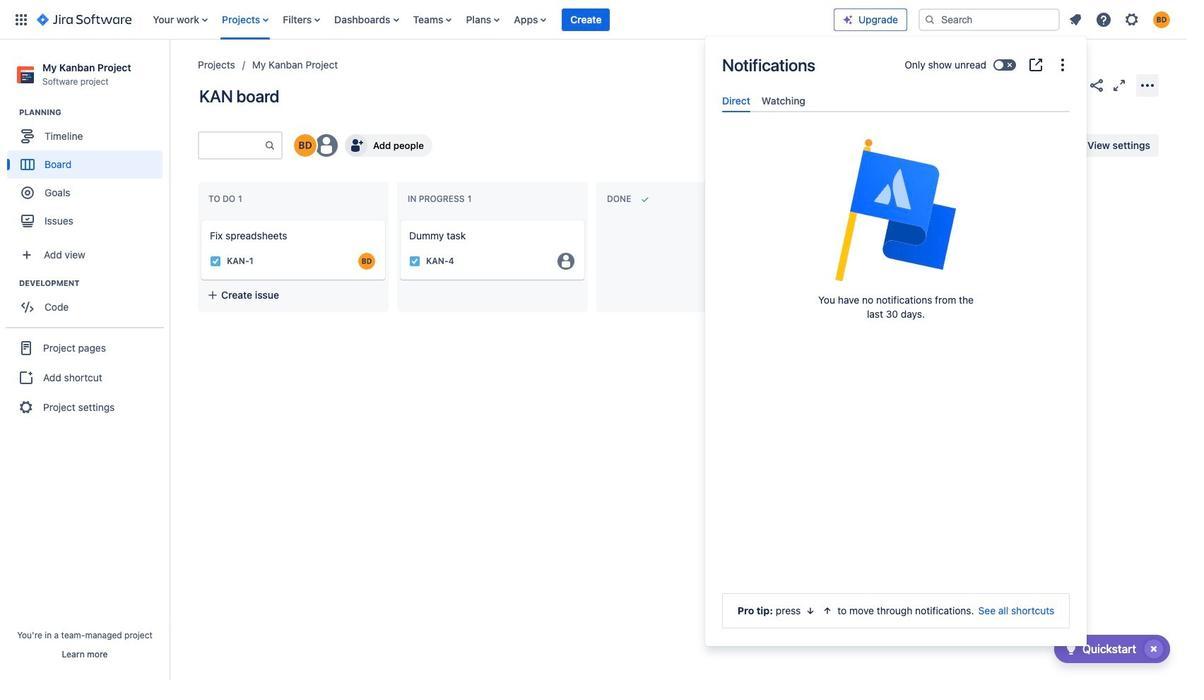 Task type: describe. For each thing, give the bounding box(es) containing it.
appswitcher icon image
[[13, 11, 30, 28]]

primary element
[[8, 0, 834, 39]]

check image
[[1063, 641, 1080, 658]]

development image
[[2, 275, 19, 292]]

in progress element
[[408, 194, 475, 204]]

your profile and settings image
[[1154, 11, 1171, 28]]

to do element
[[209, 194, 245, 204]]

sidebar element
[[0, 40, 170, 681]]

settings image
[[1124, 11, 1141, 28]]

task image for create issue icon
[[409, 256, 421, 267]]

Search this board text field
[[199, 133, 264, 158]]

add people image
[[348, 137, 365, 154]]

open notifications in a new tab image
[[1028, 57, 1045, 74]]

sidebar navigation image
[[154, 57, 185, 85]]

more image
[[1055, 57, 1072, 74]]

import image
[[898, 137, 915, 154]]



Task type: vqa. For each thing, say whether or not it's contained in the screenshot.
heading
yes



Task type: locate. For each thing, give the bounding box(es) containing it.
group
[[7, 107, 169, 240], [7, 278, 169, 326], [6, 327, 164, 428]]

heading for group corresponding to development image
[[19, 278, 169, 289]]

planning image
[[2, 104, 19, 121]]

create issue image
[[192, 211, 209, 228]]

group for development image
[[7, 278, 169, 326]]

tab list
[[717, 89, 1076, 113]]

task image
[[210, 256, 221, 267], [409, 256, 421, 267]]

1 vertical spatial heading
[[19, 278, 169, 289]]

arrow up image
[[822, 606, 834, 617]]

list
[[146, 0, 834, 39], [1063, 7, 1179, 32]]

1 heading from the top
[[19, 107, 169, 118]]

banner
[[0, 0, 1188, 40]]

heading
[[19, 107, 169, 118], [19, 278, 169, 289]]

1 vertical spatial group
[[7, 278, 169, 326]]

help image
[[1096, 11, 1113, 28]]

jira software image
[[37, 11, 132, 28], [37, 11, 132, 28]]

heading for planning icon group
[[19, 107, 169, 118]]

enter full screen image
[[1111, 77, 1128, 94]]

None search field
[[919, 8, 1060, 31]]

tab panel
[[717, 113, 1076, 125]]

2 vertical spatial group
[[6, 327, 164, 428]]

2 heading from the top
[[19, 278, 169, 289]]

0 vertical spatial group
[[7, 107, 169, 240]]

search image
[[925, 14, 936, 25]]

task image down in progress element
[[409, 256, 421, 267]]

0 vertical spatial heading
[[19, 107, 169, 118]]

notifications image
[[1067, 11, 1084, 28]]

1 task image from the left
[[210, 256, 221, 267]]

task image down to do element
[[210, 256, 221, 267]]

more actions image
[[1140, 77, 1157, 94]]

0 horizontal spatial task image
[[210, 256, 221, 267]]

1 horizontal spatial list
[[1063, 7, 1179, 32]]

1 horizontal spatial task image
[[409, 256, 421, 267]]

0 horizontal spatial list
[[146, 0, 834, 39]]

list item
[[562, 0, 610, 39]]

dismiss quickstart image
[[1143, 638, 1166, 661]]

dialog
[[706, 37, 1087, 647]]

2 task image from the left
[[409, 256, 421, 267]]

create issue image
[[391, 211, 408, 228]]

arrow down image
[[805, 606, 817, 617]]

Search field
[[919, 8, 1060, 31]]

task image for create issue image
[[210, 256, 221, 267]]

group for planning icon
[[7, 107, 169, 240]]

goal image
[[21, 187, 34, 199]]

star kan board image
[[1066, 77, 1083, 94]]



